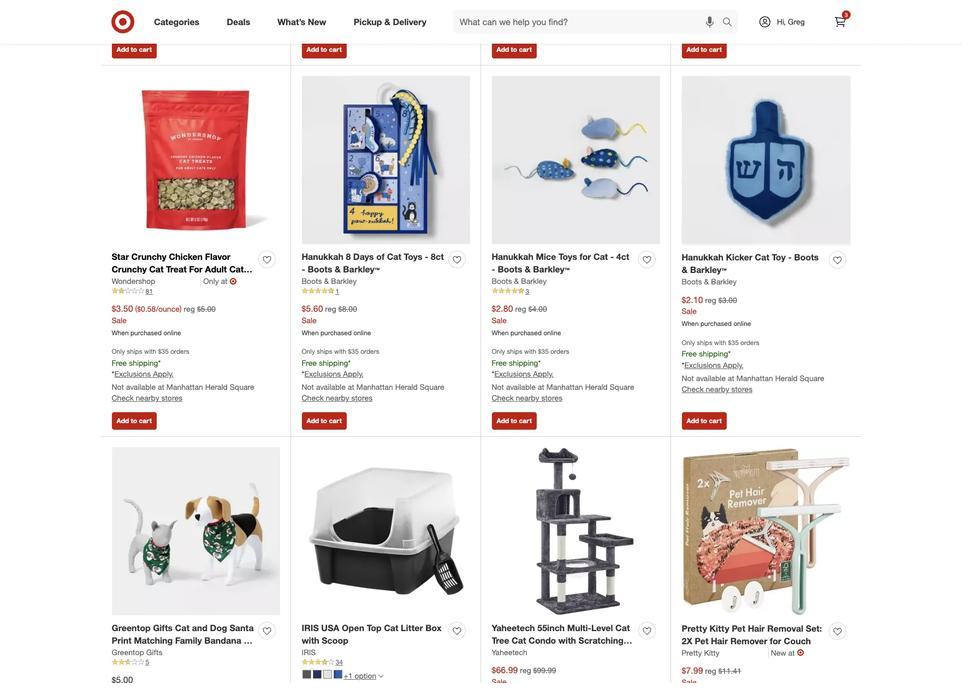 Task type: locate. For each thing, give the bounding box(es) containing it.
available
[[316, 11, 346, 20], [696, 11, 726, 20], [696, 374, 726, 383], [126, 382, 156, 392], [316, 382, 346, 392], [506, 382, 536, 392]]

barkley up $3.00 on the right top of the page
[[711, 277, 737, 286]]

shipping for $3.50
[[129, 358, 158, 367]]

gifts for greentop gifts
[[146, 647, 162, 657]]

add to cart button
[[112, 41, 157, 58], [302, 41, 347, 58], [492, 41, 537, 58], [682, 41, 727, 58], [112, 412, 157, 430], [302, 412, 347, 430], [492, 412, 537, 430], [682, 412, 727, 430]]

reg inside the $5.60 reg $8.00 sale when purchased online
[[325, 304, 336, 313]]

hair up "pretty kitty" link
[[711, 635, 728, 646]]

with down $3.50 ( $0.58 /ounce ) reg $5.00 sale when purchased online
[[144, 347, 156, 356]]

pretty
[[682, 623, 707, 634], [682, 648, 702, 657]]

yaheetech 55inch multi-level cat tree cat condo with scratching posts, dark gray image
[[492, 447, 660, 616], [492, 447, 660, 616]]

only down $2.10 reg $3.00 sale when purchased online
[[682, 339, 695, 347]]

reg
[[705, 295, 716, 304], [184, 304, 195, 313], [325, 304, 336, 313], [515, 304, 526, 313], [520, 666, 531, 675], [705, 666, 716, 676]]

exclusions for $2.10
[[684, 361, 721, 370]]

1 horizontal spatial boots & barkley link
[[492, 276, 547, 286]]

orders for $2.10
[[741, 339, 759, 347]]

square for star crunchy chicken flavor crunchy cat treat for adult cat - 6oz - wondershop™
[[230, 382, 254, 392]]

hanukkah
[[302, 251, 343, 262], [492, 251, 533, 262], [682, 252, 724, 263]]

cat inside the iris usa open top cat litter box with scoop
[[384, 622, 398, 633]]

free down $2.80 reg $4.00 sale when purchased online
[[492, 358, 507, 367]]

- right toy
[[788, 252, 792, 263]]

0 vertical spatial ¬
[[230, 276, 237, 286]]

iris inside the iris usa open top cat litter box with scoop
[[302, 622, 319, 633]]

search
[[717, 17, 744, 28]]

1 vertical spatial pretty
[[682, 648, 702, 657]]

hanukkah for &
[[492, 251, 533, 262]]

apply. for $2.10
[[723, 361, 744, 370]]

2 horizontal spatial barkley
[[711, 277, 737, 286]]

hanukkah left kicker
[[682, 252, 724, 263]]

gifts down matching
[[146, 647, 162, 657]]

2 horizontal spatial hanukkah
[[682, 252, 724, 263]]

with down multi-
[[558, 635, 576, 646]]

& inside hanukkah 8 days of cat toys - 8ct - boots & barkley™
[[335, 264, 341, 275]]

cart
[[139, 45, 152, 53], [329, 45, 342, 53], [519, 45, 532, 53], [709, 45, 722, 53], [139, 417, 152, 425], [329, 417, 342, 425], [519, 417, 532, 425], [709, 417, 722, 425]]

$35 down the $5.60 reg $8.00 sale when purchased online
[[348, 347, 359, 356]]

with up iris "link"
[[302, 635, 319, 646]]

$35
[[728, 339, 739, 347], [158, 347, 169, 356], [348, 347, 359, 356], [538, 347, 549, 356]]

shipping down the $5.60 reg $8.00 sale when purchased online
[[319, 358, 348, 367]]

pretty down 2x
[[682, 648, 702, 657]]

pretty up 2x
[[682, 623, 707, 634]]

crunchy
[[131, 251, 166, 262], [112, 264, 147, 275]]

only down $2.80 reg $4.00 sale when purchased online
[[492, 347, 505, 356]]

pet up pretty kitty
[[695, 635, 709, 646]]

only for adult
[[112, 347, 125, 356]]

0 vertical spatial for
[[580, 251, 591, 262]]

0 horizontal spatial ¬
[[230, 276, 237, 286]]

kitty for pretty kitty
[[704, 648, 720, 657]]

hi, greg
[[777, 17, 805, 26]]

- inside the hanukkah kicker cat toy - boots & barkley™
[[788, 252, 792, 263]]

barkley™ down mice
[[533, 264, 570, 275]]

for left 4ct
[[580, 251, 591, 262]]

pretty inside pretty kitty pet hair removal set: 2x pet hair remover for couch
[[682, 623, 707, 634]]

reg left $3.00 on the right top of the page
[[705, 295, 716, 304]]

81
[[146, 287, 153, 295]]

with down $2.80 reg $4.00 sale when purchased online
[[524, 347, 536, 356]]

0 vertical spatial kitty
[[710, 623, 729, 634]]

free for $2.10
[[682, 349, 697, 358]]

dark
[[520, 647, 540, 658]]

reg left $4.00
[[515, 304, 526, 313]]

what's
[[278, 16, 305, 27]]

0 vertical spatial 3
[[845, 11, 848, 18]]

free for $5.60
[[302, 358, 317, 367]]

orders for $5.60
[[360, 347, 379, 356]]

1 horizontal spatial ¬
[[797, 647, 804, 658]]

cat inside hanukkah mice toys for cat - 4ct - boots & barkley™
[[594, 251, 608, 262]]

greg
[[788, 17, 805, 26]]

boots & barkley up 1
[[302, 276, 357, 285]]

kicker
[[726, 252, 753, 263]]

exclusions apply. link for $2.80
[[494, 369, 554, 379]]

level
[[591, 622, 613, 633]]

shipping for $2.10
[[699, 349, 728, 358]]

1 horizontal spatial hair
[[748, 623, 765, 634]]

only ships with $35 orders free shipping * * exclusions apply. not available at manhattan herald square check nearby stores for $2.10
[[682, 339, 824, 394]]

& up $2.10
[[682, 264, 688, 275]]

with down $2.10 reg $3.00 sale when purchased online
[[714, 339, 726, 347]]

& up $4.00
[[525, 264, 531, 275]]

1 horizontal spatial pet
[[732, 623, 745, 634]]

iris for iris
[[302, 647, 316, 657]]

herald
[[395, 11, 418, 20], [775, 11, 798, 20], [775, 374, 798, 383], [205, 382, 228, 392], [395, 382, 418, 392], [585, 382, 608, 392]]

55inch
[[537, 622, 565, 633]]

yaheetech up tree
[[492, 622, 535, 633]]

1 pretty from the top
[[682, 623, 707, 634]]

square for hanukkah mice toys for cat - 4ct - boots & barkley™
[[610, 382, 634, 392]]

2 horizontal spatial boots & barkley link
[[682, 276, 737, 287]]

purchased inside $2.80 reg $4.00 sale when purchased online
[[511, 328, 542, 337]]

only ships with $35 orders free shipping * * exclusions apply. not available at manhattan herald square check nearby stores
[[682, 339, 824, 394], [112, 347, 254, 403], [302, 347, 444, 403], [492, 347, 634, 403]]

1 horizontal spatial barkley
[[521, 276, 547, 285]]

online inside $2.80 reg $4.00 sale when purchased online
[[544, 328, 561, 337]]

0 vertical spatial 3 link
[[828, 10, 852, 34]]

1 vertical spatial greentop
[[112, 647, 144, 657]]

¬ down flavor
[[230, 276, 237, 286]]

yaheetech down tree
[[492, 647, 527, 657]]

add to cart
[[117, 45, 152, 53], [307, 45, 342, 53], [497, 45, 532, 53], [687, 45, 722, 53], [117, 417, 152, 425], [307, 417, 342, 425], [497, 417, 532, 425], [687, 417, 722, 425]]

0 horizontal spatial toys
[[404, 251, 422, 262]]

wondershop™
[[135, 276, 192, 287]]

1 vertical spatial 3 link
[[492, 286, 660, 296]]

for
[[189, 264, 203, 275]]

barkley for &
[[331, 276, 357, 285]]

when for $2.80
[[492, 328, 509, 337]]

orders down the $5.60 reg $8.00 sale when purchased online
[[360, 347, 379, 356]]

$8.00
[[338, 304, 357, 313]]

hanukkah inside hanukkah 8 days of cat toys - 8ct - boots & barkley™
[[302, 251, 343, 262]]

hanukkah mice toys for cat - 4ct - boots & barkley™ image
[[492, 76, 660, 244], [492, 76, 660, 244]]

& up $2.80 reg $4.00 sale when purchased online
[[514, 276, 519, 285]]

2 iris from the top
[[302, 647, 316, 657]]

1 vertical spatial hair
[[711, 635, 728, 646]]

for inside hanukkah mice toys for cat - 4ct - boots & barkley™
[[580, 251, 591, 262]]

only ships with $35 orders free shipping * * exclusions apply. not available at manhattan herald square check nearby stores for $2.80
[[492, 347, 634, 403]]

sale down $2.80
[[492, 315, 507, 325]]

toys inside hanukkah 8 days of cat toys - 8ct - boots & barkley™
[[404, 251, 422, 262]]

manhattan for hanukkah mice toys for cat - 4ct - boots & barkley™
[[546, 382, 583, 392]]

purchased inside the $5.60 reg $8.00 sale when purchased online
[[321, 328, 352, 337]]

1 horizontal spatial hanukkah
[[492, 251, 533, 262]]

2 greentop from the top
[[112, 647, 144, 657]]

when inside $3.50 ( $0.58 /ounce ) reg $5.00 sale when purchased online
[[112, 328, 129, 337]]

1 iris from the top
[[302, 622, 319, 633]]

orders
[[741, 339, 759, 347], [170, 347, 189, 356], [360, 347, 379, 356], [551, 347, 569, 356]]

iris
[[302, 622, 319, 633], [302, 647, 316, 657]]

scratching
[[579, 635, 624, 646]]

check
[[112, 11, 134, 20], [302, 22, 324, 31], [682, 22, 704, 31], [682, 385, 704, 394], [112, 393, 134, 403], [302, 393, 324, 403], [492, 393, 514, 403]]

0 horizontal spatial boots & barkley link
[[302, 276, 357, 286]]

1 vertical spatial gifts
[[146, 647, 162, 657]]

$4.00
[[528, 304, 547, 313]]

hanukkah inside the hanukkah kicker cat toy - boots & barkley™
[[682, 252, 724, 263]]

boots & barkley up $2.80
[[492, 276, 547, 285]]

boots & barkley link up $2.10
[[682, 276, 737, 287]]

$7.99 reg $11.41
[[682, 665, 741, 676]]

pet up 'remover'
[[732, 623, 745, 634]]

& up 1
[[335, 264, 341, 275]]

barkley™
[[343, 264, 380, 275], [533, 264, 570, 275], [690, 264, 727, 275]]

5
[[146, 658, 149, 666]]

not for hanukkah 8 days of cat toys - 8ct - boots & barkley™
[[302, 382, 314, 392]]

exclusions apply. link for $3.50
[[114, 369, 174, 379]]

1 horizontal spatial for
[[770, 635, 781, 646]]

sale down the $5.60
[[302, 315, 317, 325]]

of
[[376, 251, 385, 262]]

hair up 'remover'
[[748, 623, 765, 634]]

$35 for $3.50
[[158, 347, 169, 356]]

purchased for $5.60
[[321, 328, 352, 337]]

2 horizontal spatial boots & barkley
[[682, 277, 737, 286]]

1 horizontal spatial toys
[[559, 251, 577, 262]]

pet
[[732, 623, 745, 634], [695, 635, 709, 646]]

*
[[728, 349, 731, 358], [158, 358, 161, 367], [348, 358, 351, 367], [538, 358, 541, 367], [682, 361, 684, 370], [112, 369, 114, 379], [302, 369, 304, 379], [492, 369, 494, 379]]

orders for $2.80
[[551, 347, 569, 356]]

only
[[203, 276, 219, 285], [682, 339, 695, 347], [112, 347, 125, 356], [302, 347, 315, 356], [492, 347, 505, 356]]

¬ for -
[[230, 276, 237, 286]]

1 vertical spatial ¬
[[797, 647, 804, 658]]

sale inside $2.80 reg $4.00 sale when purchased online
[[492, 315, 507, 325]]

greentop down print at the bottom of page
[[112, 647, 144, 657]]

kitty
[[710, 623, 729, 634], [704, 648, 720, 657]]

only ships with $35 orders free shipping * * exclusions apply. not available at manhattan herald square check nearby stores for $5.60
[[302, 347, 444, 403]]

online for $2.80
[[544, 328, 561, 337]]

greentop gifts cat and dog santa print matching family bandana - green
[[112, 622, 254, 658]]

$35 down $2.10 reg $3.00 sale when purchased online
[[728, 339, 739, 347]]

when inside the $5.60 reg $8.00 sale when purchased online
[[302, 328, 319, 337]]

yaheetech inside yaheetech 55inch multi-level cat tree cat condo with scratching posts, dark gray
[[492, 622, 535, 633]]

reg for $66.99
[[520, 666, 531, 675]]

1 vertical spatial kitty
[[704, 648, 720, 657]]

boots & barkley link
[[302, 276, 357, 286], [492, 276, 547, 286], [682, 276, 737, 287]]

2 yaheetech from the top
[[492, 647, 527, 657]]

free down $2.10 reg $3.00 sale when purchased online
[[682, 349, 697, 358]]

3 link right greg
[[828, 10, 852, 34]]

reg inside $2.80 reg $4.00 sale when purchased online
[[515, 304, 526, 313]]

star crunchy chicken flavor crunchy cat treat for adult cat - 6oz - wondershop™ image
[[112, 76, 280, 244], [112, 76, 280, 244]]

1 vertical spatial pet
[[695, 635, 709, 646]]

+1 option button
[[297, 667, 388, 683]]

star
[[112, 251, 129, 262]]

1 greentop from the top
[[112, 622, 151, 633]]

hanukkah for boots
[[302, 251, 343, 262]]

for down removal
[[770, 635, 781, 646]]

exclusions for $2.80
[[494, 369, 531, 379]]

what's new
[[278, 16, 326, 27]]

purchased down $3.00 on the right top of the page
[[701, 320, 732, 328]]

reg right )
[[184, 304, 195, 313]]

when down $2.80
[[492, 328, 509, 337]]

boots inside hanukkah mice toys for cat - 4ct - boots & barkley™
[[498, 264, 522, 275]]

boots & barkley up $2.10
[[682, 277, 737, 286]]

ships down $2.10 reg $3.00 sale when purchased online
[[697, 339, 712, 347]]

- right 6oz
[[129, 276, 132, 287]]

¬ for for
[[797, 647, 804, 658]]

online for $5.60
[[354, 328, 371, 337]]

categories link
[[145, 10, 213, 34]]

$0.58
[[137, 304, 156, 313]]

1 toys from the left
[[404, 251, 422, 262]]

kitty up $7.99 reg $11.41
[[704, 648, 720, 657]]

cat right of
[[387, 251, 401, 262]]

with for $5.60
[[334, 347, 346, 356]]

cat left toy
[[755, 252, 769, 263]]

- right "adult"
[[246, 264, 250, 275]]

0 horizontal spatial barkley
[[331, 276, 357, 285]]

cat inside the hanukkah kicker cat toy - boots & barkley™
[[755, 252, 769, 263]]

barkley™ inside the hanukkah kicker cat toy - boots & barkley™
[[690, 264, 727, 275]]

1 vertical spatial new
[[771, 648, 786, 657]]

2 toys from the left
[[559, 251, 577, 262]]

sale inside $2.10 reg $3.00 sale when purchased online
[[682, 307, 697, 316]]

star crunchy chicken flavor crunchy cat treat for adult cat - 6oz - wondershop™ link
[[112, 251, 254, 287]]

reg inside $7.99 reg $11.41
[[705, 666, 716, 676]]

1 horizontal spatial barkley™
[[533, 264, 570, 275]]

greentop
[[112, 622, 151, 633], [112, 647, 144, 657]]

purchased down $0.58
[[130, 328, 162, 337]]

- up the $5.60
[[302, 264, 305, 275]]

cat inside hanukkah 8 days of cat toys - 8ct - boots & barkley™
[[387, 251, 401, 262]]

barkley™ down kicker
[[690, 264, 727, 275]]

search button
[[717, 10, 744, 36]]

0 vertical spatial pretty
[[682, 623, 707, 634]]

ships down the $5.60 reg $8.00 sale when purchased online
[[317, 347, 332, 356]]

boots
[[794, 252, 819, 263], [308, 264, 332, 275], [498, 264, 522, 275], [302, 276, 322, 285], [492, 276, 512, 285], [682, 277, 702, 286]]

at inside only at ¬
[[221, 276, 227, 285]]

chicken
[[169, 251, 203, 262]]

hanukkah left 8
[[302, 251, 343, 262]]

2 horizontal spatial barkley™
[[690, 264, 727, 275]]

0 vertical spatial greentop
[[112, 622, 151, 633]]

& inside hanukkah mice toys for cat - 4ct - boots & barkley™
[[525, 264, 531, 275]]

cat up "family"
[[175, 622, 190, 633]]

for
[[580, 251, 591, 262], [770, 635, 781, 646]]

&
[[384, 16, 390, 27], [335, 264, 341, 275], [525, 264, 531, 275], [682, 264, 688, 275], [324, 276, 329, 285], [514, 276, 519, 285], [704, 277, 709, 286]]

crunchy up wondershop
[[112, 264, 147, 275]]

1 horizontal spatial boots & barkley
[[492, 276, 547, 285]]

barkley for barkley™
[[521, 276, 547, 285]]

cat right top
[[384, 622, 398, 633]]

mice
[[536, 251, 556, 262]]

greentop gifts cat and dog santa print matching family bandana - green image
[[112, 447, 280, 616], [112, 447, 280, 616]]

boots & barkley link for &
[[492, 276, 547, 286]]

$35 for $2.80
[[538, 347, 549, 356]]

1 vertical spatial 3
[[526, 287, 529, 295]]

ships down $2.80 reg $4.00 sale when purchased online
[[507, 347, 522, 356]]

boots & barkley link up 1
[[302, 276, 357, 286]]

iris left usa
[[302, 622, 319, 633]]

gifts up matching
[[153, 622, 173, 633]]

0 horizontal spatial 3 link
[[492, 286, 660, 296]]

3 link down hanukkah mice toys for cat - 4ct - boots & barkley™ link
[[492, 286, 660, 296]]

when inside $2.10 reg $3.00 sale when purchased online
[[682, 320, 699, 328]]

reg right "$7.99"
[[705, 666, 716, 676]]

sale inside the $5.60 reg $8.00 sale when purchased online
[[302, 315, 317, 325]]

new inside new at ¬
[[771, 648, 786, 657]]

+1 option
[[344, 671, 376, 680]]

pretty kitty
[[682, 648, 720, 657]]

reg for $2.80
[[515, 304, 526, 313]]

online down $4.00
[[544, 328, 561, 337]]

only down "adult"
[[203, 276, 219, 285]]

boots & barkley
[[302, 276, 357, 285], [492, 276, 547, 285], [682, 277, 737, 286]]

apply. for $5.60
[[343, 369, 364, 379]]

gifts inside greentop gifts cat and dog santa print matching family bandana - green
[[153, 622, 173, 633]]

and
[[192, 622, 208, 633]]

0 horizontal spatial hair
[[711, 635, 728, 646]]

online for $2.10
[[734, 320, 751, 328]]

dark gray image
[[302, 670, 311, 679]]

not available at manhattan herald square check nearby stores
[[302, 11, 444, 31], [682, 11, 824, 31]]

2 pretty from the top
[[682, 648, 702, 657]]

free for $2.80
[[492, 358, 507, 367]]

0 vertical spatial hair
[[748, 623, 765, 634]]

0 horizontal spatial barkley™
[[343, 264, 380, 275]]

greentop for greentop gifts cat and dog santa print matching family bandana - green
[[112, 622, 151, 633]]

0 horizontal spatial for
[[580, 251, 591, 262]]

not
[[302, 11, 314, 20], [682, 11, 694, 20], [682, 374, 694, 383], [112, 382, 124, 392], [302, 382, 314, 392], [492, 382, 504, 392]]

1 horizontal spatial new
[[771, 648, 786, 657]]

santa
[[230, 622, 254, 633]]

purchased inside $2.10 reg $3.00 sale when purchased online
[[701, 320, 732, 328]]

0 horizontal spatial boots & barkley
[[302, 276, 357, 285]]

sale for $5.60
[[302, 315, 317, 325]]

shipping down $2.80 reg $4.00 sale when purchased online
[[509, 358, 538, 367]]

hanukkah 8 days of cat toys - 8ct - boots & barkley™ image
[[302, 76, 470, 244], [302, 76, 470, 244]]

1 vertical spatial for
[[770, 635, 781, 646]]

2x
[[682, 635, 692, 646]]

reg inside $2.10 reg $3.00 sale when purchased online
[[705, 295, 716, 304]]

1 vertical spatial yaheetech
[[492, 647, 527, 657]]

0 vertical spatial iris
[[302, 622, 319, 633]]

crunchy up wondershop link
[[131, 251, 166, 262]]

wondershop link
[[112, 276, 201, 286]]

multi-
[[567, 622, 591, 633]]

when inside $2.80 reg $4.00 sale when purchased online
[[492, 328, 509, 337]]

reg left $8.00
[[325, 304, 336, 313]]

shipping down $2.10 reg $3.00 sale when purchased online
[[699, 349, 728, 358]]

hanukkah kicker cat toy - boots & barkley™ image
[[682, 76, 850, 245], [682, 76, 850, 245]]

1 vertical spatial iris
[[302, 647, 316, 657]]

green
[[112, 647, 137, 658]]

0 vertical spatial new
[[308, 16, 326, 27]]

4ct
[[616, 251, 629, 262]]

cat up only at ¬
[[229, 264, 244, 275]]

$35 down $3.50 ( $0.58 /ounce ) reg $5.00 sale when purchased online
[[158, 347, 169, 356]]

option
[[355, 671, 376, 680]]

$2.80 reg $4.00 sale when purchased online
[[492, 303, 561, 337]]

with
[[714, 339, 726, 347], [144, 347, 156, 356], [334, 347, 346, 356], [524, 347, 536, 356], [302, 635, 319, 646], [558, 635, 576, 646]]

kitty inside pretty kitty pet hair removal set: 2x pet hair remover for couch
[[710, 623, 729, 634]]

herald for star crunchy chicken flavor crunchy cat treat for adult cat - 6oz - wondershop™
[[205, 382, 228, 392]]

toys inside hanukkah mice toys for cat - 4ct - boots & barkley™
[[559, 251, 577, 262]]

kitty up "pretty kitty" link
[[710, 623, 729, 634]]

1 vertical spatial crunchy
[[112, 264, 147, 275]]

1 horizontal spatial 3
[[845, 11, 848, 18]]

greentop up print at the bottom of page
[[112, 622, 151, 633]]

sale down $2.10
[[682, 307, 697, 316]]

iris usa open top cat litter box with scoop image
[[302, 447, 470, 616], [302, 447, 470, 616]]

1 yaheetech from the top
[[492, 622, 535, 633]]

reg inside $66.99 reg $99.99
[[520, 666, 531, 675]]

exclusions for $5.60
[[304, 369, 341, 379]]

boots & barkley link up $2.80
[[492, 276, 547, 286]]

pretty kitty pet hair removal set: 2x pet hair remover for couch image
[[682, 447, 850, 616], [682, 447, 850, 616]]

34
[[336, 658, 343, 666]]

exclusions apply. link
[[684, 361, 744, 370], [114, 369, 174, 379], [304, 369, 364, 379], [494, 369, 554, 379]]

free down the $5.60 reg $8.00 sale when purchased online
[[302, 358, 317, 367]]

hanukkah left mice
[[492, 251, 533, 262]]

manhattan for hanukkah 8 days of cat toys - 8ct - boots & barkley™
[[356, 382, 393, 392]]

online inside $2.10 reg $3.00 sale when purchased online
[[734, 320, 751, 328]]

with inside the iris usa open top cat litter box with scoop
[[302, 635, 319, 646]]

greentop gifts
[[112, 647, 162, 657]]

pickup & delivery
[[354, 16, 426, 27]]

check nearby stores button
[[112, 10, 182, 21], [302, 21, 372, 32], [682, 22, 753, 32], [682, 384, 753, 395], [112, 393, 182, 404], [302, 393, 372, 404], [492, 393, 562, 404]]

online inside $3.50 ( $0.58 /ounce ) reg $5.00 sale when purchased online
[[163, 328, 181, 337]]

& inside "link"
[[384, 16, 390, 27]]

0 horizontal spatial hanukkah
[[302, 251, 343, 262]]

& up $2.10 reg $3.00 sale when purchased online
[[704, 277, 709, 286]]

iris usa open top cat litter box with scoop
[[302, 622, 442, 646]]

¬ down "couch"
[[797, 647, 804, 658]]

online inside the $5.60 reg $8.00 sale when purchased online
[[354, 328, 371, 337]]

purchased down $4.00
[[511, 328, 542, 337]]

hanukkah inside hanukkah mice toys for cat - 4ct - boots & barkley™
[[492, 251, 533, 262]]

set:
[[806, 623, 822, 634]]

only down $3.50 at the top of page
[[112, 347, 125, 356]]

to
[[131, 45, 137, 53], [321, 45, 327, 53], [511, 45, 517, 53], [701, 45, 707, 53], [131, 417, 137, 425], [321, 417, 327, 425], [511, 417, 517, 425], [701, 417, 707, 425]]

greentop inside greentop gifts cat and dog santa print matching family bandana - green
[[112, 622, 151, 633]]

barkley down mice
[[521, 276, 547, 285]]

only ships with $35 orders free shipping * * exclusions apply. not available at manhattan herald square check nearby stores for $3.50
[[112, 347, 254, 403]]

not for star crunchy chicken flavor crunchy cat treat for adult cat - 6oz - wondershop™
[[112, 382, 124, 392]]

online down $3.00 on the right top of the page
[[734, 320, 751, 328]]

reg down dark
[[520, 666, 531, 675]]

boots & barkley for boots
[[302, 276, 357, 285]]

purchased down $8.00
[[321, 328, 352, 337]]

remover
[[730, 635, 767, 646]]

0 vertical spatial gifts
[[153, 622, 173, 633]]

0 vertical spatial yaheetech
[[492, 622, 535, 633]]

online down /ounce
[[163, 328, 181, 337]]

barkley up 1
[[331, 276, 357, 285]]

star crunchy chicken flavor crunchy cat treat for adult cat - 6oz - wondershop™
[[112, 251, 250, 287]]

orders down $3.50 ( $0.58 /ounce ) reg $5.00 sale when purchased online
[[170, 347, 189, 356]]

orders down $2.80 reg $4.00 sale when purchased online
[[551, 347, 569, 356]]

reg for $5.60
[[325, 304, 336, 313]]

add
[[117, 45, 129, 53], [307, 45, 319, 53], [497, 45, 509, 53], [687, 45, 699, 53], [117, 417, 129, 425], [307, 417, 319, 425], [497, 417, 509, 425], [687, 417, 699, 425]]

toys right mice
[[559, 251, 577, 262]]

available for hanukkah mice toys for cat - 4ct - boots & barkley™
[[506, 382, 536, 392]]



Task type: vqa. For each thing, say whether or not it's contained in the screenshot.
park
no



Task type: describe. For each thing, give the bounding box(es) containing it.
5 link
[[112, 658, 280, 667]]

reg for $7.99
[[705, 666, 716, 676]]

$5.60 reg $8.00 sale when purchased online
[[302, 303, 371, 337]]

scoop
[[322, 635, 348, 646]]

1 horizontal spatial 3 link
[[828, 10, 852, 34]]

available for star crunchy chicken flavor crunchy cat treat for adult cat - 6oz - wondershop™
[[126, 382, 156, 392]]

apply. for $3.50
[[153, 369, 174, 379]]

81 link
[[112, 286, 280, 296]]

ships for $3.50
[[127, 347, 142, 356]]

1
[[336, 287, 339, 295]]

wondershop
[[112, 276, 155, 285]]

1 link
[[302, 286, 470, 296]]

square for hanukkah kicker cat toy - boots & barkley™
[[800, 374, 824, 383]]

manhattan for hanukkah kicker cat toy - boots & barkley™
[[737, 374, 773, 383]]

greentop gifts cat and dog santa print matching family bandana - green link
[[112, 622, 254, 658]]

bandana
[[204, 635, 241, 646]]

only for -
[[302, 347, 315, 356]]

shipping for $5.60
[[319, 358, 348, 367]]

+1
[[344, 671, 353, 680]]

0 horizontal spatial new
[[308, 16, 326, 27]]

only at ¬
[[203, 276, 237, 286]]

0 vertical spatial crunchy
[[131, 251, 166, 262]]

flavor
[[205, 251, 230, 262]]

boots inside hanukkah 8 days of cat toys - 8ct - boots & barkley™
[[308, 264, 332, 275]]

when for $5.60
[[302, 328, 319, 337]]

pretty for pretty kitty
[[682, 648, 702, 657]]

tree
[[492, 635, 509, 646]]

available for hanukkah 8 days of cat toys - 8ct - boots & barkley™
[[316, 382, 346, 392]]

$2.80
[[492, 303, 513, 314]]

apply. for $2.80
[[533, 369, 554, 379]]

for inside pretty kitty pet hair removal set: 2x pet hair remover for couch
[[770, 635, 781, 646]]

0 horizontal spatial not available at manhattan herald square check nearby stores
[[302, 11, 444, 31]]

hanukkah kicker cat toy - boots & barkley™ link
[[682, 251, 825, 276]]

hi,
[[777, 17, 786, 26]]

pretty kitty pet hair removal set: 2x pet hair remover for couch link
[[682, 622, 825, 647]]

)
[[180, 304, 182, 313]]

with for $3.50
[[144, 347, 156, 356]]

all colors + 1 more colors element
[[379, 673, 383, 679]]

- left 8ct
[[425, 251, 428, 262]]

delivery
[[393, 16, 426, 27]]

with for $2.10
[[714, 339, 726, 347]]

toy
[[772, 252, 786, 263]]

kitty for pretty kitty pet hair removal set: 2x pet hair remover for couch
[[710, 623, 729, 634]]

top
[[367, 622, 382, 633]]

$35 for $2.10
[[728, 339, 739, 347]]

ships for $2.10
[[697, 339, 712, 347]]

herald for hanukkah kicker cat toy - boots & barkley™
[[775, 374, 798, 383]]

only for boots
[[492, 347, 505, 356]]

available for hanukkah kicker cat toy - boots & barkley™
[[696, 374, 726, 383]]

check nearby stores
[[112, 11, 182, 20]]

$99.99
[[533, 666, 556, 675]]

cat up wondershop link
[[149, 264, 164, 275]]

purchased for $2.10
[[701, 320, 732, 328]]

deals
[[227, 16, 250, 27]]

reg for $2.10
[[705, 295, 716, 304]]

couch
[[784, 635, 811, 646]]

barkley™ inside hanukkah mice toys for cat - 4ct - boots & barkley™
[[533, 264, 570, 275]]

$3.50
[[112, 303, 133, 314]]

yaheetech 55inch multi-level cat tree cat condo with scratching posts, dark gray link
[[492, 622, 634, 658]]

at inside new at ¬
[[788, 648, 795, 657]]

$5.00
[[197, 304, 216, 313]]

pretty for pretty kitty pet hair removal set: 2x pet hair remover for couch
[[682, 623, 707, 634]]

deals link
[[217, 10, 264, 34]]

6oz
[[112, 276, 126, 287]]

sale for $2.10
[[682, 307, 697, 316]]

purchased inside $3.50 ( $0.58 /ounce ) reg $5.00 sale when purchased online
[[130, 328, 162, 337]]

gray image
[[323, 670, 332, 679]]

& up the $5.60 reg $8.00 sale when purchased online
[[324, 276, 329, 285]]

barkley™ inside hanukkah 8 days of cat toys - 8ct - boots & barkley™
[[343, 264, 380, 275]]

exclusions for $3.50
[[114, 369, 151, 379]]

yaheetech link
[[492, 647, 527, 658]]

litter
[[401, 622, 423, 633]]

purchased for $2.80
[[511, 328, 542, 337]]

yaheetech for yaheetech 55inch multi-level cat tree cat condo with scratching posts, dark gray
[[492, 622, 535, 633]]

boots inside the hanukkah kicker cat toy - boots & barkley™
[[794, 252, 819, 263]]

- up $2.80
[[492, 264, 495, 275]]

iris for iris usa open top cat litter box with scoop
[[302, 622, 319, 633]]

categories
[[154, 16, 199, 27]]

iris usa open top cat litter box with scoop link
[[302, 622, 444, 647]]

sale for $2.80
[[492, 315, 507, 325]]

not for hanukkah mice toys for cat - 4ct - boots & barkley™
[[492, 382, 504, 392]]

sale inside $3.50 ( $0.58 /ounce ) reg $5.00 sale when purchased online
[[112, 315, 127, 325]]

$2.10
[[682, 294, 703, 305]]

gifts for greentop gifts cat and dog santa print matching family bandana - green
[[153, 622, 173, 633]]

usa
[[321, 622, 339, 633]]

1 horizontal spatial not available at manhattan herald square check nearby stores
[[682, 11, 824, 31]]

yaheetech 55inch multi-level cat tree cat condo with scratching posts, dark gray
[[492, 622, 630, 658]]

removal
[[767, 623, 803, 634]]

8ct
[[431, 251, 444, 262]]

- inside greentop gifts cat and dog santa print matching family bandana - green
[[244, 635, 247, 646]]

open
[[342, 622, 364, 633]]

0 horizontal spatial pet
[[695, 635, 709, 646]]

cat right level
[[615, 622, 630, 633]]

- left 4ct
[[610, 251, 614, 262]]

$5.60
[[302, 303, 323, 314]]

herald for hanukkah mice toys for cat - 4ct - boots & barkley™
[[585, 382, 608, 392]]

orders for $3.50
[[170, 347, 189, 356]]

blue image
[[333, 670, 342, 679]]

greentop for greentop gifts
[[112, 647, 144, 657]]

$2.10 reg $3.00 sale when purchased online
[[682, 294, 751, 328]]

reg inside $3.50 ( $0.58 /ounce ) reg $5.00 sale when purchased online
[[184, 304, 195, 313]]

navy image
[[313, 670, 321, 679]]

$11.41
[[718, 666, 741, 676]]

with for $2.80
[[524, 347, 536, 356]]

condo
[[529, 635, 556, 646]]

with inside yaheetech 55inch multi-level cat tree cat condo with scratching posts, dark gray
[[558, 635, 576, 646]]

/ounce
[[156, 304, 180, 313]]

matching
[[134, 635, 173, 646]]

all colors + 1 more colors image
[[379, 674, 383, 679]]

& inside the hanukkah kicker cat toy - boots & barkley™
[[682, 264, 688, 275]]

exclusions apply. link for $2.10
[[684, 361, 744, 370]]

when for $2.10
[[682, 320, 699, 328]]

free for $3.50
[[112, 358, 127, 367]]

$35 for $5.60
[[348, 347, 359, 356]]

0 horizontal spatial 3
[[526, 287, 529, 295]]

pickup & delivery link
[[344, 10, 440, 34]]

What can we help you find? suggestions appear below search field
[[453, 10, 725, 34]]

hanukkah 8 days of cat toys - 8ct - boots & barkley™ link
[[302, 251, 444, 276]]

hanukkah 8 days of cat toys - 8ct - boots & barkley™
[[302, 251, 444, 275]]

print
[[112, 635, 131, 646]]

hanukkah kicker cat toy - boots & barkley™
[[682, 252, 819, 275]]

only inside only at ¬
[[203, 276, 219, 285]]

pretty kitty link
[[682, 647, 769, 658]]

hanukkah mice toys for cat - 4ct - boots & barkley™
[[492, 251, 629, 275]]

pickup
[[354, 16, 382, 27]]

square for hanukkah 8 days of cat toys - 8ct - boots & barkley™
[[420, 382, 444, 392]]

days
[[353, 251, 374, 262]]

adult
[[205, 264, 227, 275]]

family
[[175, 635, 202, 646]]

exclusions apply. link for $5.60
[[304, 369, 364, 379]]

herald for hanukkah 8 days of cat toys - 8ct - boots & barkley™
[[395, 382, 418, 392]]

ships for $5.60
[[317, 347, 332, 356]]

boots & barkley link for boots
[[302, 276, 357, 286]]

new at ¬
[[771, 647, 804, 658]]

shipping for $2.80
[[509, 358, 538, 367]]

yaheetech for yaheetech
[[492, 647, 527, 657]]

$3.00
[[718, 295, 737, 304]]

not for hanukkah kicker cat toy - boots & barkley™
[[682, 374, 694, 383]]

cat up yaheetech link
[[512, 635, 526, 646]]

(
[[135, 304, 137, 313]]

greentop gifts link
[[112, 647, 162, 658]]

$7.99
[[682, 665, 703, 676]]

0 vertical spatial pet
[[732, 623, 745, 634]]

cat inside greentop gifts cat and dog santa print matching family bandana - green
[[175, 622, 190, 633]]

manhattan for star crunchy chicken flavor crunchy cat treat for adult cat - 6oz - wondershop™
[[166, 382, 203, 392]]

iris link
[[302, 647, 316, 658]]

dog
[[210, 622, 227, 633]]

what's new link
[[268, 10, 340, 34]]

ships for $2.80
[[507, 347, 522, 356]]

boots & barkley for &
[[492, 276, 547, 285]]

box
[[425, 622, 442, 633]]



